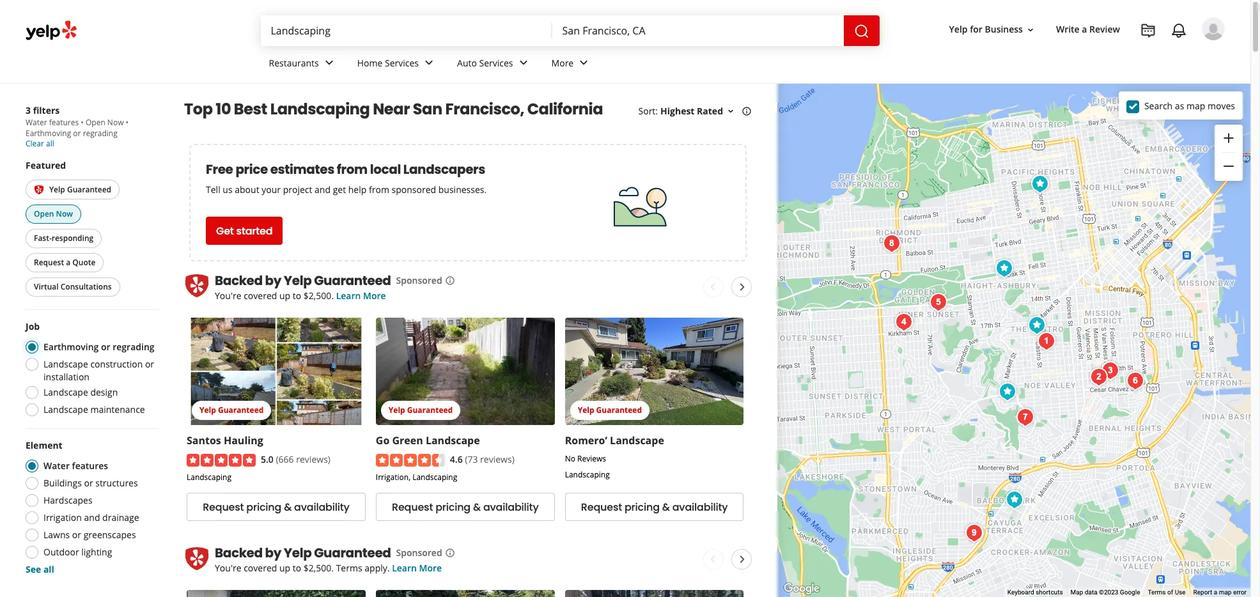 Task type: describe. For each thing, give the bounding box(es) containing it.
yelp guaranteed for santos hauling
[[199, 405, 264, 416]]

keyboard shortcuts
[[1007, 589, 1063, 596]]

us
[[223, 183, 232, 196]]

sort:
[[638, 105, 658, 117]]

16 info v2 image for you're covered up to $2,500. terms apply. learn more
[[445, 548, 455, 558]]

forevergreen landscape image
[[879, 230, 905, 256]]

romero' landscape no reviews landscaping
[[565, 433, 664, 480]]

availability for go green landscape
[[483, 500, 539, 515]]

as
[[1175, 99, 1184, 112]]

you're for you're covered up to $2,500. terms apply. learn more
[[215, 562, 241, 574]]

or inside 3 filters water features • open now • earthmoving or regrading clear all
[[73, 128, 81, 139]]

terms of use link
[[1148, 589, 1186, 596]]

yelp for go green landscape
[[389, 405, 405, 416]]

fast-responding
[[34, 233, 93, 244]]

16 info v2 image for you're covered up to $2,500. learn more
[[445, 275, 455, 286]]

yelp guaranteed button
[[26, 180, 120, 200]]

5.0
[[261, 453, 274, 465]]

keyboard shortcuts button
[[1007, 588, 1063, 597]]

you're covered up to $2,500. terms apply. learn more
[[215, 562, 442, 574]]

yelp guaranteed for go green landscape
[[389, 405, 453, 416]]

map for error
[[1219, 589, 1232, 596]]

virtual
[[34, 282, 59, 292]]

restaurants
[[269, 57, 319, 69]]

landscape construction or installation
[[43, 358, 154, 383]]

you're for you're covered up to $2,500. learn more
[[215, 290, 241, 302]]

zoom out image
[[1221, 159, 1236, 174]]

24 chevron down v2 image for more
[[576, 55, 591, 71]]

report
[[1193, 589, 1212, 596]]

a&m hauling & demolition image
[[1013, 404, 1038, 430]]

home services link
[[347, 46, 447, 83]]

estimates
[[270, 160, 334, 178]]

16 yelp guaranteed v2 image
[[34, 185, 44, 195]]

highest rated button
[[660, 105, 736, 117]]

clear all link
[[26, 138, 54, 149]]

google image
[[781, 580, 823, 597]]

hauling
[[224, 433, 263, 447]]

data
[[1085, 589, 1097, 596]]

landscape up 4.6
[[426, 433, 480, 447]]

©2023
[[1099, 589, 1118, 596]]

open inside button
[[34, 209, 54, 220]]

structures
[[95, 477, 138, 489]]

request pricing & availability for go green landscape
[[392, 500, 539, 515]]

go green landscape
[[376, 433, 480, 447]]

report a map error link
[[1193, 589, 1247, 596]]

search
[[1144, 99, 1173, 112]]

& for go green landscape
[[473, 500, 481, 515]]

search as map moves
[[1144, 99, 1235, 112]]

irrigation,
[[376, 472, 410, 483]]

go green landscape link
[[376, 433, 480, 447]]

1 vertical spatial all
[[43, 563, 54, 576]]

landscape inside romero' landscape no reviews landscaping
[[610, 433, 664, 447]]

features inside option group
[[72, 460, 108, 472]]

business categories element
[[259, 46, 1225, 83]]

outdoor lighting
[[43, 546, 112, 558]]

and inside free price estimates from local landscapers tell us about your project and get help from sponsored businesses.
[[315, 183, 331, 196]]

3 availability from the left
[[672, 500, 728, 515]]

open now button
[[26, 205, 81, 224]]

write a review
[[1056, 23, 1120, 35]]

top
[[184, 98, 213, 120]]

1 • from the left
[[81, 117, 84, 128]]

apply.
[[365, 562, 390, 574]]

backed for you're covered up to $2,500. terms apply. learn more
[[215, 544, 263, 562]]

3 request pricing & availability from the left
[[581, 500, 728, 515]]

1 vertical spatial terms
[[1148, 589, 1166, 596]]

open inside 3 filters water features • open now • earthmoving or regrading clear all
[[86, 117, 105, 128]]

keyboard
[[1007, 589, 1034, 596]]

get started
[[216, 223, 273, 238]]

request pricing & availability button for go green landscape
[[376, 493, 555, 521]]

buildings
[[43, 477, 82, 489]]

reviews) for go green landscape
[[480, 453, 514, 465]]

landscaping down 5 star rating image at the left of page
[[187, 472, 231, 483]]

& for santos hauling
[[284, 500, 292, 515]]

hardscapes
[[43, 494, 92, 507]]

outdoor
[[43, 546, 79, 558]]

report a map error
[[1193, 589, 1247, 596]]

auto services
[[457, 57, 513, 69]]

landscape for landscape maintenance
[[43, 404, 88, 416]]

request pricing & availability button for santos hauling
[[187, 493, 366, 521]]

next image
[[735, 552, 750, 567]]

to for terms
[[293, 562, 301, 574]]

blooms gardening image
[[1034, 328, 1059, 354]]

no
[[565, 453, 575, 464]]

none field find
[[271, 24, 542, 38]]

consultations
[[61, 282, 112, 292]]

highest
[[660, 105, 695, 117]]

lawns or greenscapes
[[43, 529, 136, 541]]

1 horizontal spatial more
[[419, 562, 442, 574]]

projects image
[[1140, 23, 1156, 38]]

a for write
[[1082, 23, 1087, 35]]

0 horizontal spatial from
[[337, 160, 368, 178]]

free price estimates from local landscapers image
[[608, 175, 672, 239]]

map region
[[722, 37, 1260, 597]]

your
[[262, 183, 281, 196]]

option group containing job
[[22, 321, 159, 420]]

auto services link
[[447, 46, 541, 83]]

0 vertical spatial terms
[[336, 562, 362, 574]]

irrigation and drainage
[[43, 512, 139, 524]]

1 vertical spatial from
[[369, 183, 389, 196]]

yelp for romero' landscape
[[578, 405, 594, 416]]

or for regrading
[[101, 341, 110, 353]]

by for you're covered up to $2,500. terms apply. learn more
[[265, 544, 281, 562]]

open now
[[34, 209, 73, 220]]

review
[[1089, 23, 1120, 35]]

gerardo mariona image
[[1086, 364, 1112, 390]]

reviews
[[577, 453, 606, 464]]

business
[[985, 23, 1023, 35]]

near
[[373, 98, 410, 120]]

shortcuts
[[1036, 589, 1063, 596]]

covered for you're covered up to $2,500. learn more
[[244, 290, 277, 302]]

map data ©2023 google
[[1070, 589, 1140, 596]]

$2,500. for learn
[[304, 290, 334, 302]]

up for learn
[[279, 290, 290, 302]]

get started button
[[206, 217, 283, 245]]

water features
[[43, 460, 108, 472]]

installation
[[43, 371, 89, 383]]

responding
[[52, 233, 93, 244]]

water inside 3 filters water features • open now • earthmoving or regrading clear all
[[26, 117, 47, 128]]

greenscapes
[[84, 529, 136, 541]]

24 chevron down v2 image for restaurants
[[321, 55, 337, 71]]

san
[[413, 98, 442, 120]]

go green landscape image
[[1024, 312, 1050, 338]]

now inside button
[[56, 209, 73, 220]]

next image
[[735, 279, 750, 295]]

get
[[216, 223, 234, 238]]

guaranteed for go green landscape
[[407, 405, 453, 416]]

request pricing & availability for santos hauling
[[203, 500, 349, 515]]

map
[[1070, 589, 1083, 596]]

availability for santos hauling
[[294, 500, 349, 515]]

romero' landscape link
[[565, 433, 664, 447]]

request for romero' landscape
[[581, 500, 622, 515]]

landscape design
[[43, 386, 118, 399]]

strautman gardening pros image
[[926, 289, 951, 315]]

(73
[[465, 453, 478, 465]]

to for learn
[[293, 290, 301, 302]]

local
[[370, 160, 401, 178]]

featured group
[[23, 159, 159, 299]]

reviews) for santos hauling
[[296, 453, 330, 465]]

backed by yelp guaranteed for terms
[[215, 544, 391, 562]]

yelp guaranteed link for santos hauling
[[187, 318, 366, 425]]

of
[[1167, 589, 1173, 596]]

4.6 (73 reviews)
[[450, 453, 514, 465]]

irrigation
[[43, 512, 82, 524]]

california
[[527, 98, 603, 120]]



Task type: vqa. For each thing, say whether or not it's contained in the screenshot.
'HOME SERVICES' on the top
yes



Task type: locate. For each thing, give the bounding box(es) containing it.
1 vertical spatial open
[[34, 209, 54, 220]]

yelp for santos hauling
[[199, 405, 216, 416]]

by for you're covered up to $2,500. learn more
[[265, 272, 281, 290]]

1 none field from the left
[[271, 24, 542, 38]]

free
[[206, 160, 233, 178]]

request for go green landscape
[[392, 500, 433, 515]]

0 vertical spatial up
[[279, 290, 290, 302]]

2 horizontal spatial request pricing & availability button
[[565, 493, 744, 521]]

yelp inside yelp for business button
[[949, 23, 968, 35]]

2 services from the left
[[479, 57, 513, 69]]

open
[[86, 117, 105, 128], [34, 209, 54, 220]]

a right report
[[1214, 589, 1217, 596]]

previous image
[[705, 279, 721, 295], [705, 552, 721, 567]]

3 pricing from the left
[[625, 500, 660, 515]]

request up virtual
[[34, 257, 64, 268]]

4.6 star rating image
[[376, 454, 445, 467]]

0 horizontal spatial availability
[[294, 500, 349, 515]]

yelp guaranteed inside button
[[49, 184, 111, 195]]

search image
[[854, 23, 869, 39]]

backed for you're covered up to $2,500. learn more
[[215, 272, 263, 290]]

liaison landscapes image
[[1027, 171, 1053, 197]]

1 horizontal spatial a
[[1082, 23, 1087, 35]]

0 vertical spatial backed by yelp guaranteed
[[215, 272, 391, 290]]

landscaping down restaurants link
[[270, 98, 370, 120]]

reviews) right '(73'
[[480, 453, 514, 465]]

for
[[970, 23, 982, 35]]

1 vertical spatial sponsored
[[396, 547, 442, 559]]

2 horizontal spatial availability
[[672, 500, 728, 515]]

none field up home services link
[[271, 24, 542, 38]]

0 vertical spatial now
[[107, 117, 124, 128]]

businesses.
[[438, 183, 487, 196]]

1 backed by yelp guaranteed from the top
[[215, 272, 391, 290]]

0 vertical spatial and
[[315, 183, 331, 196]]

pricing down irrigation, landscaping
[[435, 500, 471, 515]]

24 chevron down v2 image for auto services
[[516, 55, 531, 71]]

2 16 info v2 image from the top
[[445, 548, 455, 558]]

drainage
[[102, 512, 139, 524]]

0 vertical spatial you're
[[215, 290, 241, 302]]

1 by from the top
[[265, 272, 281, 290]]

you're
[[215, 290, 241, 302], [215, 562, 241, 574]]

santos hauling image
[[995, 379, 1020, 404]]

terms of use
[[1148, 589, 1186, 596]]

learn more link
[[336, 290, 386, 302], [392, 562, 442, 574]]

1 vertical spatial by
[[265, 544, 281, 562]]

3
[[26, 104, 31, 116]]

2 vertical spatial a
[[1214, 589, 1217, 596]]

1 reviews) from the left
[[296, 453, 330, 465]]

water down 3
[[26, 117, 47, 128]]

all right see
[[43, 563, 54, 576]]

1 horizontal spatial terms
[[1148, 589, 1166, 596]]

0 vertical spatial sponsored
[[396, 274, 442, 286]]

1 vertical spatial features
[[72, 460, 108, 472]]

2 option group from the top
[[22, 439, 159, 576]]

fast-
[[34, 233, 52, 244]]

home
[[357, 57, 383, 69]]

services for home services
[[385, 57, 419, 69]]

help
[[348, 183, 367, 196]]

yelp guaranteed up open now
[[49, 184, 111, 195]]

or for structures
[[84, 477, 93, 489]]

landscape right the romero'
[[610, 433, 664, 447]]

24 chevron down v2 image right restaurants
[[321, 55, 337, 71]]

reviews) right the (666
[[296, 453, 330, 465]]

terms
[[336, 562, 362, 574], [1148, 589, 1166, 596]]

lawns
[[43, 529, 70, 541]]

24 chevron down v2 image
[[516, 55, 531, 71], [576, 55, 591, 71]]

from up help
[[337, 160, 368, 178]]

earthmoving up "installation"
[[43, 341, 99, 353]]

request down the reviews at the left bottom
[[581, 500, 622, 515]]

request a quote
[[34, 257, 95, 268]]

earthmoving inside 3 filters water features • open now • earthmoving or regrading clear all
[[26, 128, 71, 139]]

1 horizontal spatial •
[[126, 117, 129, 128]]

0 vertical spatial open
[[86, 117, 105, 128]]

yelp for business
[[949, 23, 1023, 35]]

and left get
[[315, 183, 331, 196]]

services right auto
[[479, 57, 513, 69]]

1 horizontal spatial request pricing & availability button
[[376, 493, 555, 521]]

1 previous image from the top
[[705, 279, 721, 295]]

0 horizontal spatial a
[[66, 257, 70, 268]]

0 horizontal spatial 24 chevron down v2 image
[[516, 55, 531, 71]]

started
[[236, 223, 273, 238]]

1 horizontal spatial 24 chevron down v2 image
[[421, 55, 437, 71]]

landscaping down 4.6
[[412, 472, 457, 483]]

a for report
[[1214, 589, 1217, 596]]

24 chevron down v2 image left auto
[[421, 55, 437, 71]]

fast-responding button
[[26, 229, 102, 248]]

24 chevron down v2 image inside more link
[[576, 55, 591, 71]]

guaranteed for romero' landscape
[[596, 405, 642, 416]]

2 by from the top
[[265, 544, 281, 562]]

1 vertical spatial learn
[[392, 562, 417, 574]]

0 vertical spatial regrading
[[83, 128, 117, 139]]

santos
[[187, 433, 221, 447]]

0 vertical spatial option group
[[22, 321, 159, 420]]

and up the lawns or greenscapes
[[84, 512, 100, 524]]

1 horizontal spatial now
[[107, 117, 124, 128]]

services for auto services
[[479, 57, 513, 69]]

water up buildings in the left of the page
[[43, 460, 70, 472]]

24 chevron down v2 image for home services
[[421, 55, 437, 71]]

landscape for landscape construction or installation
[[43, 358, 88, 370]]

yelp guaranteed for romero' landscape
[[578, 405, 642, 416]]

yelp inside yelp guaranteed button
[[49, 184, 65, 195]]

0 horizontal spatial terms
[[336, 562, 362, 574]]

0 horizontal spatial none field
[[271, 24, 542, 38]]

request inside button
[[34, 257, 64, 268]]

0 vertical spatial by
[[265, 272, 281, 290]]

regrading up construction
[[113, 341, 154, 353]]

landscape up "installation"
[[43, 358, 88, 370]]

design
[[90, 386, 118, 399]]

paco landscaping image
[[1098, 358, 1123, 383]]

0 horizontal spatial 24 chevron down v2 image
[[321, 55, 337, 71]]

0 horizontal spatial reviews)
[[296, 453, 330, 465]]

tell
[[206, 183, 220, 196]]

about
[[235, 183, 259, 196]]

0 horizontal spatial open
[[34, 209, 54, 220]]

3 yelp guaranteed link from the left
[[565, 318, 744, 425]]

2 yelp guaranteed link from the left
[[376, 318, 555, 425]]

features inside 3 filters water features • open now • earthmoving or regrading clear all
[[49, 117, 79, 128]]

5.0 (666 reviews)
[[261, 453, 330, 465]]

features down filters
[[49, 117, 79, 128]]

1 vertical spatial backed by yelp guaranteed
[[215, 544, 391, 562]]

1 covered from the top
[[244, 290, 277, 302]]

features
[[49, 117, 79, 128], [72, 460, 108, 472]]

error
[[1233, 589, 1247, 596]]

0 vertical spatial from
[[337, 160, 368, 178]]

Find text field
[[271, 24, 542, 38]]

1 horizontal spatial learn more link
[[392, 562, 442, 574]]

1 horizontal spatial 24 chevron down v2 image
[[576, 55, 591, 71]]

best
[[234, 98, 267, 120]]

go
[[376, 433, 390, 447]]

1 16 info v2 image from the top
[[445, 275, 455, 286]]

24 chevron down v2 image inside restaurants link
[[321, 55, 337, 71]]

pricing down romero' landscape no reviews landscaping
[[625, 500, 660, 515]]

home services
[[357, 57, 419, 69]]

2 sponsored from the top
[[396, 547, 442, 559]]

sponsored for you're covered up to $2,500. learn more
[[396, 274, 442, 286]]

1 vertical spatial up
[[279, 562, 290, 574]]

2 • from the left
[[126, 117, 129, 128]]

sf gardening services image
[[1123, 368, 1148, 393]]

16 chevron down v2 image
[[726, 106, 736, 116]]

1 vertical spatial now
[[56, 209, 73, 220]]

2 horizontal spatial yelp guaranteed link
[[565, 318, 744, 425]]

featured
[[26, 159, 66, 171]]

more
[[551, 57, 574, 69], [363, 290, 386, 302], [419, 562, 442, 574]]

1 vertical spatial map
[[1219, 589, 1232, 596]]

previous image for you're covered up to $2,500. terms apply. learn more
[[705, 552, 721, 567]]

or up outdoor lighting
[[72, 529, 81, 541]]

0 vertical spatial learn more link
[[336, 290, 386, 302]]

terms left "apply."
[[336, 562, 362, 574]]

1 vertical spatial 16 info v2 image
[[445, 548, 455, 558]]

10
[[216, 98, 231, 120]]

rated
[[697, 105, 723, 117]]

write
[[1056, 23, 1080, 35]]

covered for you're covered up to $2,500. terms apply. learn more
[[244, 562, 277, 574]]

a for request
[[66, 257, 70, 268]]

map for moves
[[1186, 99, 1205, 112]]

yelp guaranteed link
[[187, 318, 366, 425], [376, 318, 555, 425], [565, 318, 744, 425]]

learn more link for more
[[336, 290, 386, 302]]

0 vertical spatial previous image
[[705, 279, 721, 295]]

2 24 chevron down v2 image from the left
[[576, 55, 591, 71]]

water
[[26, 117, 47, 128], [43, 460, 70, 472]]

map right as
[[1186, 99, 1205, 112]]

0 vertical spatial yelp guaranteed
[[284, 272, 391, 290]]

2 request pricing & availability button from the left
[[376, 493, 555, 521]]

1 yelp guaranteed from the top
[[284, 272, 391, 290]]

quote
[[72, 257, 95, 268]]

24 chevron down v2 image
[[321, 55, 337, 71], [421, 55, 437, 71]]

use
[[1175, 589, 1186, 596]]

2 previous image from the top
[[705, 552, 721, 567]]

landscape down "installation"
[[43, 386, 88, 399]]

now inside 3 filters water features • open now • earthmoving or regrading clear all
[[107, 117, 124, 128]]

0 horizontal spatial yelp guaranteed link
[[187, 318, 366, 425]]

2 24 chevron down v2 image from the left
[[421, 55, 437, 71]]

1 pricing from the left
[[246, 500, 281, 515]]

terms left "of"
[[1148, 589, 1166, 596]]

1 you're from the top
[[215, 290, 241, 302]]

yelp guaranteed for learn
[[284, 272, 391, 290]]

yelp up green
[[389, 405, 405, 416]]

1 sponsored from the top
[[396, 274, 442, 286]]

1 vertical spatial and
[[84, 512, 100, 524]]

2 horizontal spatial &
[[662, 500, 670, 515]]

0 horizontal spatial request pricing & availability button
[[187, 493, 366, 521]]

2 $2,500. from the top
[[304, 562, 334, 574]]

&
[[284, 500, 292, 515], [473, 500, 481, 515], [662, 500, 670, 515]]

None field
[[271, 24, 542, 38], [562, 24, 833, 38]]

0 horizontal spatial and
[[84, 512, 100, 524]]

request down irrigation, landscaping
[[392, 500, 433, 515]]

1 services from the left
[[385, 57, 419, 69]]

1 horizontal spatial pricing
[[435, 500, 471, 515]]

0 vertical spatial features
[[49, 117, 79, 128]]

romero'
[[565, 433, 607, 447]]

(666
[[276, 453, 294, 465]]

1 horizontal spatial reviews)
[[480, 453, 514, 465]]

1 & from the left
[[284, 500, 292, 515]]

landscape inside landscape construction or installation
[[43, 358, 88, 370]]

2 backed from the top
[[215, 544, 263, 562]]

landscape for landscape design
[[43, 386, 88, 399]]

regrading inside 3 filters water features • open now • earthmoving or regrading clear all
[[83, 128, 117, 139]]

from
[[337, 160, 368, 178], [369, 183, 389, 196]]

write a review link
[[1051, 18, 1125, 41]]

1 horizontal spatial services
[[479, 57, 513, 69]]

1 up from the top
[[279, 290, 290, 302]]

0 horizontal spatial learn
[[336, 290, 361, 302]]

0 horizontal spatial map
[[1186, 99, 1205, 112]]

1 vertical spatial backed
[[215, 544, 263, 562]]

1 horizontal spatial availability
[[483, 500, 539, 515]]

yelp guaranteed
[[284, 272, 391, 290], [284, 544, 391, 562]]

2 request pricing & availability from the left
[[392, 500, 539, 515]]

landscaping
[[270, 98, 370, 120], [565, 469, 610, 480], [187, 472, 231, 483], [412, 472, 457, 483]]

backed by yelp guaranteed for learn
[[215, 272, 391, 290]]

request down 5 star rating image at the left of page
[[203, 500, 244, 515]]

guaranteed for santos hauling
[[218, 405, 264, 416]]

1 option group from the top
[[22, 321, 159, 420]]

1 horizontal spatial from
[[369, 183, 389, 196]]

2 pricing from the left
[[435, 500, 471, 515]]

yelp guaranteed up go green landscape link
[[389, 405, 453, 416]]

all right clear
[[46, 138, 54, 149]]

santos hauling link
[[187, 433, 263, 447]]

highest rated
[[660, 105, 723, 117]]

yelp up the romero'
[[578, 405, 594, 416]]

guaranteed up open now
[[67, 184, 111, 195]]

1 horizontal spatial none field
[[562, 24, 833, 38]]

2 none field from the left
[[562, 24, 833, 38]]

0 vertical spatial learn
[[336, 290, 361, 302]]

0 vertical spatial covered
[[244, 290, 277, 302]]

all inside 3 filters water features • open now • earthmoving or regrading clear all
[[46, 138, 54, 149]]

yelp right the 16 yelp guaranteed v2 'image'
[[49, 184, 65, 195]]

1 vertical spatial $2,500.
[[304, 562, 334, 574]]

16 info v2 image
[[742, 106, 752, 116]]

1 request pricing & availability from the left
[[203, 500, 349, 515]]

16 chevron down v2 image
[[1025, 25, 1036, 35]]

0 vertical spatial to
[[293, 290, 301, 302]]

1 vertical spatial more
[[363, 290, 386, 302]]

2 up from the top
[[279, 562, 290, 574]]

1 24 chevron down v2 image from the left
[[516, 55, 531, 71]]

zenscape image
[[992, 255, 1017, 281]]

up
[[279, 290, 290, 302], [279, 562, 290, 574]]

3 request pricing & availability button from the left
[[565, 493, 744, 521]]

3 filters water features • open now • earthmoving or regrading clear all
[[26, 104, 129, 149]]

logiculture image
[[891, 309, 917, 335]]

regrading
[[83, 128, 117, 139], [113, 341, 154, 353]]

1 vertical spatial you're
[[215, 562, 241, 574]]

2 availability from the left
[[483, 500, 539, 515]]

landscaping inside romero' landscape no reviews landscaping
[[565, 469, 610, 480]]

previous image left next icon
[[705, 279, 721, 295]]

backed by yelp guaranteed
[[215, 272, 391, 290], [215, 544, 391, 562]]

1 vertical spatial earthmoving
[[43, 341, 99, 353]]

bloom and lawn landscape image
[[1002, 487, 1027, 512]]

notifications image
[[1171, 23, 1186, 38]]

24 chevron down v2 image up "california"
[[576, 55, 591, 71]]

get
[[333, 183, 346, 196]]

2 horizontal spatial request pricing & availability
[[581, 500, 728, 515]]

or up construction
[[101, 341, 110, 353]]

guaranteed inside button
[[67, 184, 111, 195]]

2 reviews) from the left
[[480, 453, 514, 465]]

or
[[73, 128, 81, 139], [101, 341, 110, 353], [145, 358, 154, 370], [84, 477, 93, 489], [72, 529, 81, 541]]

option group containing element
[[22, 439, 159, 576]]

1 horizontal spatial open
[[86, 117, 105, 128]]

1 vertical spatial to
[[293, 562, 301, 574]]

0 horizontal spatial &
[[284, 500, 292, 515]]

1 vertical spatial a
[[66, 257, 70, 268]]

covered
[[244, 290, 277, 302], [244, 562, 277, 574]]

more inside business categories element
[[551, 57, 574, 69]]

0 horizontal spatial pricing
[[246, 500, 281, 515]]

previous image for you're covered up to $2,500. learn more
[[705, 279, 721, 295]]

24 chevron down v2 image inside home services link
[[421, 55, 437, 71]]

or inside landscape construction or installation
[[145, 358, 154, 370]]

2 horizontal spatial a
[[1214, 589, 1217, 596]]

learn more link for apply.
[[392, 562, 442, 574]]

1 vertical spatial learn more link
[[392, 562, 442, 574]]

features up buildings or structures
[[72, 460, 108, 472]]

0 horizontal spatial •
[[81, 117, 84, 128]]

sponsored for you're covered up to $2,500. terms apply. learn more
[[396, 547, 442, 559]]

24 chevron down v2 image inside auto services link
[[516, 55, 531, 71]]

or down water features
[[84, 477, 93, 489]]

0 vertical spatial a
[[1082, 23, 1087, 35]]

2 to from the top
[[293, 562, 301, 574]]

1 $2,500. from the top
[[304, 290, 334, 302]]

option group
[[22, 321, 159, 420], [22, 439, 159, 576]]

services right the home
[[385, 57, 419, 69]]

a right write on the top right of page
[[1082, 23, 1087, 35]]

1 to from the top
[[293, 290, 301, 302]]

0 vertical spatial water
[[26, 117, 47, 128]]

16 info v2 image
[[445, 275, 455, 286], [445, 548, 455, 558]]

1 request pricing & availability button from the left
[[187, 493, 366, 521]]

1 yelp guaranteed link from the left
[[187, 318, 366, 425]]

restaurants link
[[259, 46, 347, 83]]

see all
[[26, 563, 54, 576]]

or for greenscapes
[[72, 529, 81, 541]]

landscaping down the reviews at the left bottom
[[565, 469, 610, 480]]

or right the clear all link
[[73, 128, 81, 139]]

landscape
[[43, 358, 88, 370], [43, 386, 88, 399], [43, 404, 88, 416], [426, 433, 480, 447], [610, 433, 664, 447]]

or right construction
[[145, 358, 154, 370]]

1 horizontal spatial learn
[[392, 562, 417, 574]]

1 horizontal spatial and
[[315, 183, 331, 196]]

2 yelp guaranteed from the top
[[284, 544, 391, 562]]

regrading right the clear all link
[[83, 128, 117, 139]]

0 vertical spatial all
[[46, 138, 54, 149]]

yelp guaranteed link for go green landscape
[[376, 318, 555, 425]]

more link
[[541, 46, 602, 83]]

backed
[[215, 272, 263, 290], [215, 544, 263, 562]]

francisco,
[[445, 98, 524, 120]]

landscape down landscape design
[[43, 404, 88, 416]]

1 horizontal spatial yelp guaranteed link
[[376, 318, 555, 425]]

request
[[34, 257, 64, 268], [203, 500, 244, 515], [392, 500, 433, 515], [581, 500, 622, 515]]

pricing for santos hauling
[[246, 500, 281, 515]]

0 vertical spatial earthmoving
[[26, 128, 71, 139]]

and
[[315, 183, 331, 196], [84, 512, 100, 524]]

2 horizontal spatial more
[[551, 57, 574, 69]]

5 star rating image
[[187, 454, 256, 467]]

yelp left for on the right top
[[949, 23, 968, 35]]

a inside write a review link
[[1082, 23, 1087, 35]]

1 backed from the top
[[215, 272, 263, 290]]

landscapers
[[403, 160, 485, 178]]

up for terms
[[279, 562, 290, 574]]

1 24 chevron down v2 image from the left
[[321, 55, 337, 71]]

guaranteed up 'romero' landscape' link
[[596, 405, 642, 416]]

None search field
[[261, 15, 882, 46]]

1 vertical spatial covered
[[244, 562, 277, 574]]

clear
[[26, 138, 44, 149]]

pricing down 5.0
[[246, 500, 281, 515]]

map
[[1186, 99, 1205, 112], [1219, 589, 1232, 596]]

0 vertical spatial 16 info v2 image
[[445, 275, 455, 286]]

2 you're from the top
[[215, 562, 241, 574]]

top 10 best landscaping near san francisco, california
[[184, 98, 603, 120]]

moves
[[1208, 99, 1235, 112]]

0 horizontal spatial learn more link
[[336, 290, 386, 302]]

pricing for go green landscape
[[435, 500, 471, 515]]

price
[[235, 160, 268, 178]]

d a c landscape s f image
[[961, 520, 987, 546]]

1 vertical spatial regrading
[[113, 341, 154, 353]]

Near text field
[[562, 24, 833, 38]]

0 horizontal spatial now
[[56, 209, 73, 220]]

2 & from the left
[[473, 500, 481, 515]]

see all button
[[26, 563, 54, 576]]

yelp up santos
[[199, 405, 216, 416]]

user actions element
[[939, 16, 1243, 95]]

none field up business categories element
[[562, 24, 833, 38]]

0 vertical spatial $2,500.
[[304, 290, 334, 302]]

reviews)
[[296, 453, 330, 465], [480, 453, 514, 465]]

yelp guaranteed for terms
[[284, 544, 391, 562]]

green
[[392, 433, 423, 447]]

none field near
[[562, 24, 833, 38]]

a left quote
[[66, 257, 70, 268]]

buildings or structures
[[43, 477, 138, 489]]

request for santos hauling
[[203, 500, 244, 515]]

yelp guaranteed up 'romero' landscape' link
[[578, 405, 642, 416]]

zoom in image
[[1221, 130, 1236, 146]]

yelp guaranteed up santos hauling
[[199, 405, 264, 416]]

1 vertical spatial option group
[[22, 439, 159, 576]]

irrigation, landscaping
[[376, 472, 457, 483]]

previous image left next image
[[705, 552, 721, 567]]

2 covered from the top
[[244, 562, 277, 574]]

map left error
[[1219, 589, 1232, 596]]

guaranteed up hauling on the bottom
[[218, 405, 264, 416]]

1 availability from the left
[[294, 500, 349, 515]]

a inside request a quote button
[[66, 257, 70, 268]]

2 vertical spatial more
[[419, 562, 442, 574]]

guaranteed up go green landscape link
[[407, 405, 453, 416]]

3 & from the left
[[662, 500, 670, 515]]

$2,500. for terms
[[304, 562, 334, 574]]

from down local at the left of the page
[[369, 183, 389, 196]]

group
[[1215, 125, 1243, 181]]

2 horizontal spatial pricing
[[625, 500, 660, 515]]

1 vertical spatial previous image
[[705, 552, 721, 567]]

nolan p. image
[[1202, 17, 1225, 40]]

learn
[[336, 290, 361, 302], [392, 562, 417, 574]]

earthmoving down filters
[[26, 128, 71, 139]]

request pricing & availability
[[203, 500, 349, 515], [392, 500, 539, 515], [581, 500, 728, 515]]

24 chevron down v2 image right auto services on the top left of page
[[516, 55, 531, 71]]

1 vertical spatial water
[[43, 460, 70, 472]]

project
[[283, 183, 312, 196]]

yelp for business button
[[944, 18, 1041, 41]]

element
[[26, 439, 62, 452]]

2 backed by yelp guaranteed from the top
[[215, 544, 391, 562]]



